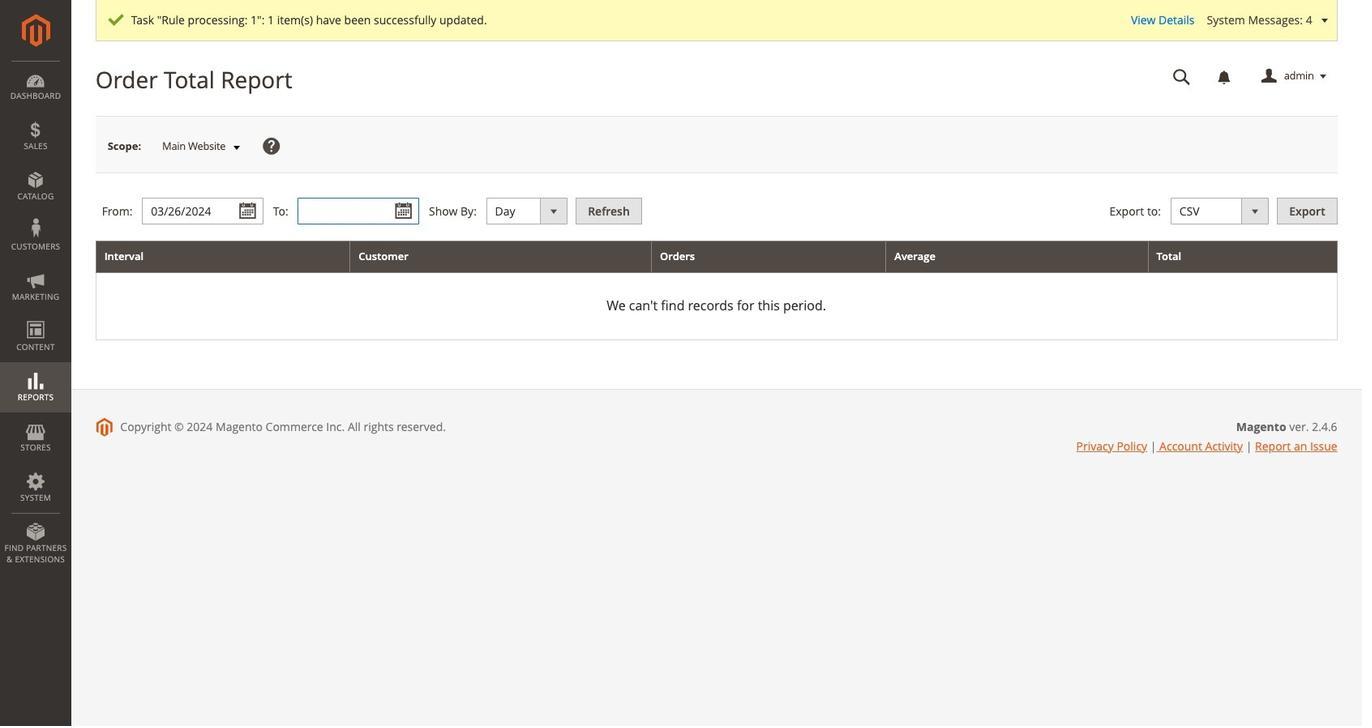 Task type: describe. For each thing, give the bounding box(es) containing it.
magento admin panel image
[[21, 14, 50, 47]]



Task type: locate. For each thing, give the bounding box(es) containing it.
None text field
[[298, 198, 420, 225]]

menu bar
[[0, 61, 71, 573]]

None text field
[[1162, 62, 1202, 91], [142, 198, 264, 225], [1162, 62, 1202, 91], [142, 198, 264, 225]]



